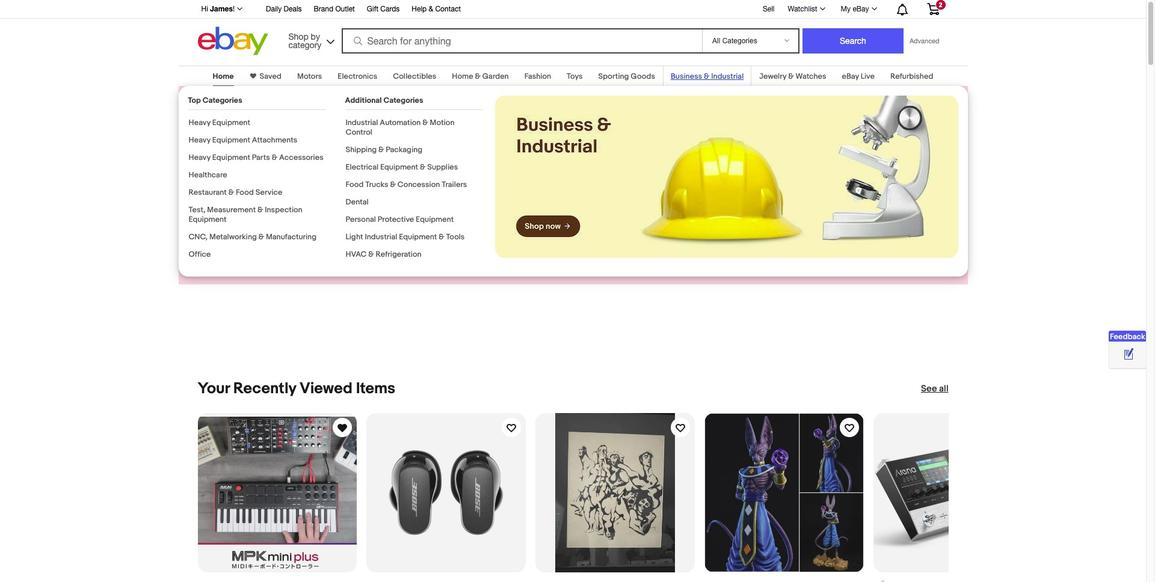 Task type: locate. For each thing, give the bounding box(es) containing it.
0 horizontal spatial food
[[236, 188, 254, 197]]

0 vertical spatial outlet
[[335, 5, 355, 13]]

equipment up tools
[[416, 215, 454, 224]]

fashion
[[525, 72, 551, 81]]

1 horizontal spatial brand
[[314, 5, 333, 13]]

0 vertical spatial all
[[330, 157, 342, 170]]

feedback
[[1110, 332, 1145, 342]]

equipment down personal protective equipment link
[[399, 232, 437, 242]]

categories
[[203, 96, 242, 105], [384, 96, 423, 105]]

& left motion
[[423, 118, 428, 128]]

& right the help
[[429, 5, 433, 13]]

outlet up in
[[309, 123, 376, 152]]

watches
[[796, 72, 826, 81]]

protective
[[378, 215, 414, 224]]

test, measurement & inspection equipment
[[189, 205, 302, 224]]

gift cards link
[[367, 3, 400, 16]]

industrial down additional
[[346, 118, 378, 128]]

Search for anything text field
[[343, 29, 700, 52]]

test, measurement & inspection equipment link
[[189, 205, 302, 224]]

0 horizontal spatial categories
[[203, 96, 242, 105]]

& down test, measurement & inspection equipment
[[259, 232, 264, 242]]

1 home from the left
[[213, 72, 234, 81]]

all left in
[[330, 157, 342, 170]]

service
[[256, 188, 283, 197]]

heavy up healthcare link
[[189, 153, 211, 162]]

0 vertical spatial ebay
[[853, 5, 869, 13]]

1 vertical spatial outlet
[[309, 123, 376, 152]]

top
[[188, 96, 201, 105]]

none submit inside shop by category "banner"
[[803, 28, 904, 54]]

see all link
[[921, 383, 949, 395]]

1 horizontal spatial home
[[452, 72, 473, 81]]

inspection
[[265, 205, 302, 215]]

brand inside brand outlet link
[[314, 5, 333, 13]]

& inside account navigation
[[429, 5, 433, 13]]

equipment up heavy equipment attachments "link"
[[212, 118, 250, 128]]

brand up parts
[[241, 123, 303, 152]]

1 horizontal spatial categories
[[384, 96, 423, 105]]

equipment
[[212, 118, 250, 128], [212, 135, 250, 145], [212, 153, 250, 162], [380, 162, 418, 172], [189, 215, 227, 224], [416, 215, 454, 224], [399, 232, 437, 242]]

categories inside additional categories element
[[384, 96, 423, 105]]

electronics link
[[338, 72, 377, 81]]

cnc,
[[189, 232, 208, 242]]

3 heavy from the top
[[189, 153, 211, 162]]

tools
[[446, 232, 465, 242]]

light
[[346, 232, 363, 242]]

motors link
[[297, 72, 322, 81]]

help
[[412, 5, 427, 13]]

0 vertical spatial shop
[[289, 32, 308, 41]]

industrial right business
[[711, 72, 744, 81]]

categories inside 'top categories' element
[[203, 96, 242, 105]]

business
[[671, 72, 702, 81]]

2 heavy from the top
[[189, 135, 211, 145]]

shipping & packaging link
[[346, 145, 423, 155]]

dental link
[[346, 197, 369, 207]]

deals
[[284, 5, 302, 13]]

up to 50% off at the brand outlet link
[[198, 95, 397, 152]]

2 home from the left
[[452, 72, 473, 81]]

shop down restaurant
[[208, 205, 233, 217]]

None submit
[[803, 28, 904, 54]]

live
[[861, 72, 875, 81]]

1 vertical spatial shop
[[208, 205, 233, 217]]

supplies
[[427, 162, 458, 172]]

parts
[[252, 153, 270, 162]]

1 horizontal spatial shop
[[289, 32, 308, 41]]

business & industrial - shop now image
[[495, 96, 958, 258]]

categories up automation
[[384, 96, 423, 105]]

one
[[355, 157, 374, 170]]

1 vertical spatial industrial
[[346, 118, 378, 128]]

food up now
[[236, 188, 254, 197]]

electrical equipment & supplies link
[[346, 162, 458, 172]]

& right now
[[258, 205, 263, 215]]

on
[[257, 157, 269, 170]]

electronics
[[338, 72, 377, 81]]

outlet left gift
[[335, 5, 355, 13]]

business & industrial link
[[671, 72, 744, 81]]

test,
[[189, 205, 205, 215]]

1 horizontal spatial all
[[939, 383, 949, 395]]

food trucks & concession trailers
[[346, 180, 467, 190]]

1 categories from the left
[[203, 96, 242, 105]]

equipment up cnc,
[[189, 215, 227, 224]]

ebay right my
[[853, 5, 869, 13]]

heavy for heavy equipment attachments
[[189, 135, 211, 145]]

daily
[[266, 5, 282, 13]]

food
[[346, 180, 364, 190], [236, 188, 254, 197]]

brands,
[[291, 157, 328, 170]]

&
[[429, 5, 433, 13], [475, 72, 481, 81], [704, 72, 710, 81], [788, 72, 794, 81], [423, 118, 428, 128], [378, 145, 384, 155], [272, 153, 277, 162], [420, 162, 426, 172], [390, 180, 396, 190], [228, 188, 234, 197], [258, 205, 263, 215], [259, 232, 264, 242], [439, 232, 444, 242], [368, 250, 374, 259]]

food inside additional categories element
[[346, 180, 364, 190]]

home
[[213, 72, 234, 81], [452, 72, 473, 81]]

at
[[349, 95, 370, 123]]

industrial automation & motion control
[[346, 118, 455, 137]]

hvac
[[346, 250, 367, 259]]

jewelry & watches link
[[760, 72, 826, 81]]

1 vertical spatial heavy
[[189, 135, 211, 145]]

office
[[189, 250, 211, 259]]

heavy for heavy equipment
[[189, 118, 211, 128]]

0 horizontal spatial brand
[[241, 123, 303, 152]]

1 horizontal spatial food
[[346, 180, 364, 190]]

& right business
[[704, 72, 710, 81]]

electrical equipment & supplies
[[346, 162, 458, 172]]

0 horizontal spatial home
[[213, 72, 234, 81]]

outlet
[[335, 5, 355, 13], [309, 123, 376, 152]]

accessories
[[279, 153, 324, 162]]

0 horizontal spatial all
[[330, 157, 342, 170]]

shop now link
[[198, 198, 284, 226]]

measurement
[[207, 205, 256, 215]]

ebay left live
[[842, 72, 859, 81]]

shop inside up to 50% off at the brand outlet main content
[[208, 205, 233, 217]]

0 horizontal spatial shop
[[208, 205, 233, 217]]

industrial
[[711, 72, 744, 81], [346, 118, 378, 128], [365, 232, 397, 242]]

food up "dental" link
[[346, 180, 364, 190]]

your recently viewed items link
[[198, 380, 395, 398]]

1 heavy from the top
[[189, 118, 211, 128]]

& up measurement
[[228, 188, 234, 197]]

all inside up to 50% off at the brand outlet big savings on top brands, all in one place.
[[330, 157, 342, 170]]

industrial up hvac & refrigeration "link"
[[365, 232, 397, 242]]

1 vertical spatial brand
[[241, 123, 303, 152]]

shop inside shop by category
[[289, 32, 308, 41]]

items
[[356, 380, 395, 398]]

help & contact link
[[412, 3, 461, 16]]

home for home & garden
[[452, 72, 473, 81]]

heavy down top
[[189, 118, 211, 128]]

restaurant
[[189, 188, 227, 197]]

sell
[[763, 5, 775, 13]]

healthcare
[[189, 170, 227, 180]]

heavy equipment attachments link
[[189, 135, 297, 145]]

up to 50% off at the brand outlet main content
[[0, 58, 1146, 582]]

ebay
[[853, 5, 869, 13], [842, 72, 859, 81]]

equipment inside test, measurement & inspection equipment
[[189, 215, 227, 224]]

0 vertical spatial heavy
[[189, 118, 211, 128]]

shipping & packaging
[[346, 145, 423, 155]]

collectibles
[[393, 72, 436, 81]]

refrigeration
[[376, 250, 422, 259]]

home & garden link
[[452, 72, 509, 81]]

brand outlet link
[[314, 3, 355, 16]]

1 vertical spatial all
[[939, 383, 949, 395]]

2 vertical spatial heavy
[[189, 153, 211, 162]]

categories for top categories
[[203, 96, 242, 105]]

home up top categories
[[213, 72, 234, 81]]

home left garden
[[452, 72, 473, 81]]

my ebay
[[841, 5, 869, 13]]

2 categories from the left
[[384, 96, 423, 105]]

all
[[330, 157, 342, 170], [939, 383, 949, 395]]

to
[[233, 95, 254, 123]]

off
[[315, 95, 344, 123]]

brand up by
[[314, 5, 333, 13]]

trailers
[[442, 180, 467, 190]]

account navigation
[[195, 0, 949, 19]]

industrial inside industrial automation & motion control
[[346, 118, 378, 128]]

shop left by
[[289, 32, 308, 41]]

1 vertical spatial ebay
[[842, 72, 859, 81]]

& right shipping at the top left of page
[[378, 145, 384, 155]]

heavy up big
[[189, 135, 211, 145]]

0 vertical spatial industrial
[[711, 72, 744, 81]]

contact
[[435, 5, 461, 13]]

all right see
[[939, 383, 949, 395]]

0 vertical spatial brand
[[314, 5, 333, 13]]

categories up heavy equipment link
[[203, 96, 242, 105]]

equipment down packaging
[[380, 162, 418, 172]]

motors
[[297, 72, 322, 81]]



Task type: vqa. For each thing, say whether or not it's contained in the screenshot.
Protective
yes



Task type: describe. For each thing, give the bounding box(es) containing it.
shop now
[[208, 205, 256, 217]]

big
[[198, 157, 214, 170]]

the
[[198, 123, 236, 152]]

restaurant & food service
[[189, 188, 283, 197]]

heavy equipment
[[189, 118, 250, 128]]

sell link
[[757, 5, 780, 13]]

metalworking
[[209, 232, 257, 242]]

toys link
[[567, 72, 583, 81]]

heavy for heavy equipment parts & accessories
[[189, 153, 211, 162]]

collectibles link
[[393, 72, 436, 81]]

industrial automation & motion control link
[[346, 118, 455, 137]]

watchlist link
[[781, 2, 831, 16]]

your recently viewed items
[[198, 380, 395, 398]]

heavy equipment parts & accessories
[[189, 153, 324, 162]]

hi james !
[[201, 4, 235, 13]]

office link
[[189, 250, 211, 259]]

trucks
[[365, 180, 388, 190]]

personal
[[346, 215, 376, 224]]

sporting goods link
[[598, 72, 655, 81]]

categories for additional categories
[[384, 96, 423, 105]]

equipment down heavy equipment
[[212, 135, 250, 145]]

ebay inside account navigation
[[853, 5, 869, 13]]

& inside test, measurement & inspection equipment
[[258, 205, 263, 215]]

brand inside up to 50% off at the brand outlet big savings on top brands, all in one place.
[[241, 123, 303, 152]]

home & garden
[[452, 72, 509, 81]]

light industrial equipment & tools link
[[346, 232, 465, 242]]

outlet inside account navigation
[[335, 5, 355, 13]]

& inside industrial automation & motion control
[[423, 118, 428, 128]]

fashion link
[[525, 72, 551, 81]]

watchlist
[[788, 5, 817, 13]]

daily deals link
[[266, 3, 302, 16]]

brand outlet
[[314, 5, 355, 13]]

50%
[[259, 95, 310, 123]]

sporting goods
[[598, 72, 655, 81]]

motion
[[430, 118, 455, 128]]

category
[[289, 40, 321, 50]]

see
[[921, 383, 937, 395]]

recently
[[233, 380, 296, 398]]

& left garden
[[475, 72, 481, 81]]

packaging
[[386, 145, 423, 155]]

top categories element
[[188, 96, 326, 267]]

additional categories
[[345, 96, 423, 105]]

jewelry
[[760, 72, 787, 81]]

outlet inside up to 50% off at the brand outlet big savings on top brands, all in one place.
[[309, 123, 376, 152]]

saved
[[260, 72, 282, 81]]

additional categories element
[[345, 96, 483, 267]]

personal protective equipment link
[[346, 215, 454, 224]]

garden
[[482, 72, 509, 81]]

gift cards
[[367, 5, 400, 13]]

advanced
[[910, 37, 940, 45]]

jewelry & watches
[[760, 72, 826, 81]]

shop for shop by category
[[289, 32, 308, 41]]

daily deals
[[266, 5, 302, 13]]

2
[[939, 1, 943, 8]]

personal protective equipment
[[346, 215, 454, 224]]

by
[[311, 32, 320, 41]]

ebay live link
[[842, 72, 875, 81]]

food inside 'top categories' element
[[236, 188, 254, 197]]

gift
[[367, 5, 378, 13]]

restaurant & food service link
[[189, 188, 283, 197]]

heavy equipment parts & accessories link
[[189, 153, 324, 162]]

my ebay link
[[834, 2, 882, 16]]

savings
[[216, 157, 254, 170]]

cards
[[380, 5, 400, 13]]

2 link
[[920, 0, 947, 17]]

help & contact
[[412, 5, 461, 13]]

top
[[271, 157, 288, 170]]

saved link
[[256, 72, 282, 81]]

& right trucks
[[390, 180, 396, 190]]

shop for shop now
[[208, 205, 233, 217]]

hvac & refrigeration link
[[346, 250, 422, 259]]

automation
[[380, 118, 421, 128]]

heavy equipment link
[[189, 118, 250, 128]]

healthcare link
[[189, 170, 227, 180]]

ebay live
[[842, 72, 875, 81]]

cnc, metalworking & manufacturing
[[189, 232, 317, 242]]

& left tools
[[439, 232, 444, 242]]

sporting
[[598, 72, 629, 81]]

up
[[198, 95, 228, 123]]

!
[[233, 5, 235, 13]]

my
[[841, 5, 851, 13]]

business & industrial
[[671, 72, 744, 81]]

food trucks & concession trailers link
[[346, 180, 467, 190]]

manufacturing
[[266, 232, 317, 242]]

your
[[198, 380, 230, 398]]

cnc, metalworking & manufacturing link
[[189, 232, 317, 242]]

& right jewelry
[[788, 72, 794, 81]]

viewed
[[300, 380, 353, 398]]

concession
[[398, 180, 440, 190]]

home for home
[[213, 72, 234, 81]]

2 vertical spatial industrial
[[365, 232, 397, 242]]

up to 50% off at the brand outlet big savings on top brands, all in one place.
[[198, 95, 376, 183]]

equipment down heavy equipment attachments "link"
[[212, 153, 250, 162]]

dental
[[346, 197, 369, 207]]

light industrial equipment & tools
[[346, 232, 465, 242]]

shipping
[[346, 145, 377, 155]]

& right hvac
[[368, 250, 374, 259]]

& up concession
[[420, 162, 426, 172]]

shop by category banner
[[195, 0, 949, 58]]

heavy equipment attachments
[[189, 135, 297, 145]]

see all
[[921, 383, 949, 395]]

ebay inside up to 50% off at the brand outlet main content
[[842, 72, 859, 81]]

top categories
[[188, 96, 242, 105]]

& right "on"
[[272, 153, 277, 162]]



